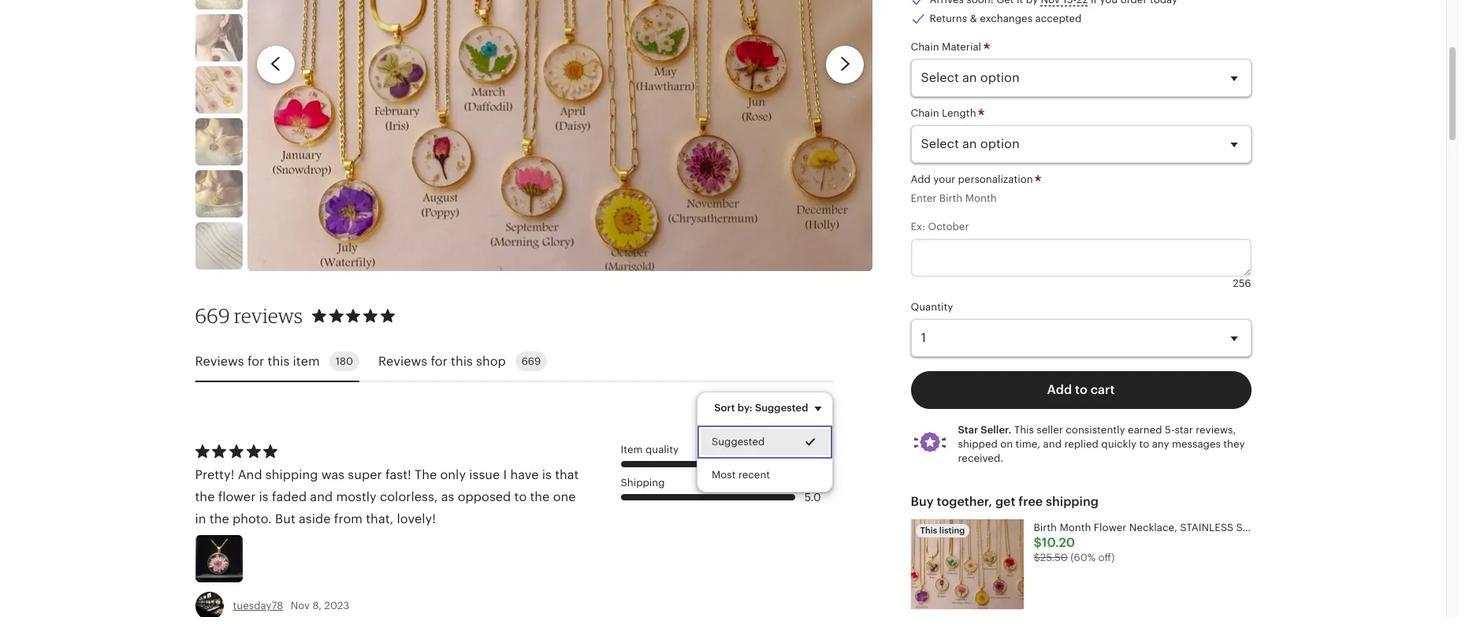 Task type: locate. For each thing, give the bounding box(es) containing it.
is up photo. at the bottom left
[[259, 490, 269, 505]]

for down 669 reviews in the left of the page
[[247, 354, 264, 369]]

shipping up faded
[[266, 468, 318, 483]]

ex:
[[911, 220, 926, 232]]

669 inside tab list
[[522, 356, 541, 368]]

0 horizontal spatial this
[[268, 354, 290, 369]]

1 vertical spatial suggested
[[712, 436, 765, 448]]

reviews
[[195, 354, 244, 369], [378, 354, 428, 369]]

opposed
[[458, 490, 511, 505]]

to inside this seller consistently earned 5-star reviews, shipped on time, and replied quickly to any messages they received.
[[1140, 438, 1150, 450]]

seller
[[1037, 424, 1063, 436]]

add up seller
[[1048, 382, 1072, 397]]

reviews
[[234, 304, 303, 328]]

1 horizontal spatial and
[[1044, 438, 1062, 450]]

1 horizontal spatial add
[[1048, 382, 1072, 397]]

personalization
[[958, 173, 1033, 185]]

2 for from the left
[[431, 354, 448, 369]]

lovely!
[[397, 512, 436, 527]]

2 this from the left
[[451, 354, 473, 369]]

chain
[[911, 41, 940, 52], [911, 107, 940, 119]]

this
[[1014, 424, 1034, 436], [920, 526, 938, 535]]

1 for from the left
[[247, 354, 264, 369]]

add to cart
[[1048, 382, 1115, 397]]

add to cart button
[[911, 371, 1252, 409]]

they
[[1224, 438, 1245, 450]]

suggested right the 'by:'
[[755, 402, 809, 414]]

1 vertical spatial chain
[[911, 107, 940, 119]]

1 chain from the top
[[911, 41, 940, 52]]

add inside button
[[1048, 382, 1072, 397]]

item
[[293, 354, 320, 369]]

time,
[[1016, 438, 1041, 450]]

1 horizontal spatial 669
[[522, 356, 541, 368]]

this up time,
[[1014, 424, 1034, 436]]

1 vertical spatial $
[[1034, 552, 1041, 563]]

one
[[553, 490, 576, 505]]

length
[[942, 107, 977, 119]]

get
[[996, 494, 1016, 509]]

for left shop
[[431, 354, 448, 369]]

this left shop
[[451, 354, 473, 369]]

&
[[970, 12, 977, 24]]

is left that
[[542, 468, 552, 483]]

this listing
[[920, 526, 965, 535]]

returns
[[930, 12, 968, 24]]

0 horizontal spatial 669
[[195, 304, 230, 328]]

ex: october
[[911, 220, 969, 232]]

1 horizontal spatial this
[[1014, 424, 1034, 436]]

669
[[195, 304, 230, 328], [522, 356, 541, 368]]

0 vertical spatial and
[[1044, 438, 1062, 450]]

1 horizontal spatial shipping
[[1046, 494, 1099, 509]]

reviews for reviews for this item
[[195, 354, 244, 369]]

0 vertical spatial to
[[1075, 382, 1088, 397]]

sort
[[714, 402, 735, 414]]

shipping
[[266, 468, 318, 483], [1046, 494, 1099, 509]]

replied
[[1065, 438, 1099, 450]]

consistently
[[1066, 424, 1126, 436]]

1 vertical spatial this
[[920, 526, 938, 535]]

$
[[1034, 535, 1042, 550], [1034, 552, 1041, 563]]

2 reviews from the left
[[378, 354, 428, 369]]

0 vertical spatial shipping
[[266, 468, 318, 483]]

most recent
[[712, 470, 771, 481]]

0 vertical spatial suggested
[[755, 402, 809, 414]]

shipping right free in the right of the page
[[1046, 494, 1099, 509]]

quantity
[[911, 301, 953, 313]]

1 horizontal spatial to
[[1075, 382, 1088, 397]]

reviews right 180
[[378, 354, 428, 369]]

to left cart
[[1075, 382, 1088, 397]]

2 horizontal spatial to
[[1140, 438, 1150, 450]]

earned
[[1128, 424, 1163, 436]]

the
[[195, 490, 215, 505], [530, 490, 550, 505], [210, 512, 229, 527]]

$ up 25.50
[[1034, 535, 1042, 550]]

1 this from the left
[[268, 354, 290, 369]]

any
[[1152, 438, 1170, 450]]

to down have
[[514, 490, 527, 505]]

add up enter
[[911, 173, 931, 185]]

reviews for this item
[[195, 354, 320, 369]]

enter
[[911, 192, 937, 204]]

1 vertical spatial add
[[1048, 382, 1072, 397]]

shipping
[[621, 477, 665, 489]]

birth month flower necklace stainless steel real dried flower image 5 image
[[195, 118, 242, 165]]

for
[[247, 354, 264, 369], [431, 354, 448, 369]]

669 for 669 reviews
[[195, 304, 230, 328]]

together,
[[937, 494, 993, 509]]

chain length
[[911, 107, 979, 119]]

reviews for this shop
[[378, 354, 506, 369]]

buy
[[911, 494, 934, 509]]

add for add your personalization
[[911, 173, 931, 185]]

1 reviews from the left
[[195, 354, 244, 369]]

0 vertical spatial is
[[542, 468, 552, 483]]

0 horizontal spatial this
[[920, 526, 938, 535]]

tuesday78
[[233, 600, 283, 612]]

pretty! and shipping was super fast! the only issue i have is that the flower is faded and mostly colorless, as opposed to the one in the photo. but aside from that, lovely!
[[195, 468, 579, 527]]

from
[[334, 512, 363, 527]]

0 vertical spatial 669
[[195, 304, 230, 328]]

0 vertical spatial chain
[[911, 41, 940, 52]]

0 horizontal spatial shipping
[[266, 468, 318, 483]]

1 vertical spatial 669
[[522, 356, 541, 368]]

chain left material
[[911, 41, 940, 52]]

chain left length
[[911, 107, 940, 119]]

birth month flower necklace stainless steel real dried flower image 3 image
[[195, 14, 242, 61]]

tab list
[[195, 343, 834, 383]]

aside
[[299, 512, 331, 527]]

chain for chain material
[[911, 41, 940, 52]]

0 horizontal spatial reviews
[[195, 354, 244, 369]]

most recent button
[[698, 459, 833, 493]]

item
[[621, 444, 643, 456]]

and inside the pretty! and shipping was super fast! the only issue i have is that the flower is faded and mostly colorless, as opposed to the one in the photo. but aside from that, lovely!
[[310, 490, 333, 505]]

photo.
[[233, 512, 272, 527]]

i
[[503, 468, 507, 483]]

0 horizontal spatial add
[[911, 173, 931, 185]]

this left listing
[[920, 526, 938, 535]]

5-
[[1165, 424, 1175, 436]]

this left item
[[268, 354, 290, 369]]

is
[[542, 468, 552, 483], [259, 490, 269, 505]]

suggested up most recent
[[712, 436, 765, 448]]

669 right shop
[[522, 356, 541, 368]]

Add your personalization text field
[[911, 239, 1252, 276]]

5.0
[[805, 491, 821, 504]]

0 horizontal spatial is
[[259, 490, 269, 505]]

1 vertical spatial and
[[310, 490, 333, 505]]

0 horizontal spatial to
[[514, 490, 527, 505]]

669 left reviews
[[195, 304, 230, 328]]

most
[[712, 470, 736, 481]]

accepted
[[1036, 12, 1082, 24]]

this inside this seller consistently earned 5-star reviews, shipped on time, and replied quickly to any messages they received.
[[1014, 424, 1034, 436]]

colorless,
[[380, 490, 438, 505]]

0 vertical spatial add
[[911, 173, 931, 185]]

birth month flower necklace stainless steel real dried flower image 4 image
[[195, 66, 242, 113]]

1 vertical spatial to
[[1140, 438, 1150, 450]]

star
[[1175, 424, 1194, 436]]

$ 10.20 $ 25.50 (60% off)
[[1034, 535, 1115, 563]]

1 horizontal spatial reviews
[[378, 354, 428, 369]]

item quality
[[621, 444, 679, 456]]

1 horizontal spatial for
[[431, 354, 448, 369]]

and
[[1044, 438, 1062, 450], [310, 490, 333, 505]]

0 vertical spatial $
[[1034, 535, 1042, 550]]

menu
[[697, 392, 834, 493]]

mostly
[[336, 490, 377, 505]]

and down seller
[[1044, 438, 1062, 450]]

that,
[[366, 512, 394, 527]]

0 horizontal spatial for
[[247, 354, 264, 369]]

$ left (60%
[[1034, 552, 1041, 563]]

reviews down 669 reviews in the left of the page
[[195, 354, 244, 369]]

0 vertical spatial this
[[1014, 424, 1034, 436]]

tab list containing reviews for this item
[[195, 343, 834, 383]]

0 horizontal spatial and
[[310, 490, 333, 505]]

1 horizontal spatial this
[[451, 354, 473, 369]]

and up the aside
[[310, 490, 333, 505]]

enter birth month
[[911, 192, 997, 204]]

to down earned
[[1140, 438, 1150, 450]]

messages
[[1172, 438, 1221, 450]]

2 chain from the top
[[911, 107, 940, 119]]

669 for 669
[[522, 356, 541, 368]]

to inside button
[[1075, 382, 1088, 397]]

pretty!
[[195, 468, 234, 483]]

the
[[415, 468, 437, 483]]

shipping inside the pretty! and shipping was super fast! the only issue i have is that the flower is faded and mostly colorless, as opposed to the one in the photo. but aside from that, lovely!
[[266, 468, 318, 483]]

2 vertical spatial to
[[514, 490, 527, 505]]

suggested
[[755, 402, 809, 414], [712, 436, 765, 448]]



Task type: vqa. For each thing, say whether or not it's contained in the screenshot.
the bottom Chain
yes



Task type: describe. For each thing, give the bounding box(es) containing it.
the up in
[[195, 490, 215, 505]]

the left one
[[530, 490, 550, 505]]

quality
[[646, 444, 679, 456]]

10.20
[[1042, 535, 1075, 550]]

have
[[510, 468, 539, 483]]

this for shop
[[451, 354, 473, 369]]

seller.
[[981, 424, 1012, 436]]

for for item
[[247, 354, 264, 369]]

fast!
[[385, 468, 411, 483]]

month
[[966, 192, 997, 204]]

2023
[[325, 600, 349, 612]]

this for listing
[[920, 526, 938, 535]]

to inside the pretty! and shipping was super fast! the only issue i have is that the flower is faded and mostly colorless, as opposed to the one in the photo. but aside from that, lovely!
[[514, 490, 527, 505]]

in
[[195, 512, 206, 527]]

birth month flower necklace, stainless steel real dried flower necklaces, gift for plant lady, birthday gift, gift for mom, christmas gift. image
[[911, 519, 1025, 609]]

and inside this seller consistently earned 5-star reviews, shipped on time, and replied quickly to any messages they received.
[[1044, 438, 1062, 450]]

birth month flower necklace stainless steel real dried flower image 6 image
[[195, 170, 242, 217]]

reviews for reviews for this shop
[[378, 354, 428, 369]]

menu containing suggested
[[697, 392, 834, 493]]

that
[[555, 468, 579, 483]]

the right in
[[210, 512, 229, 527]]

25.50
[[1041, 552, 1068, 563]]

1 vertical spatial is
[[259, 490, 269, 505]]

this for seller
[[1014, 424, 1034, 436]]

your
[[934, 173, 956, 185]]

and
[[238, 468, 262, 483]]

issue
[[469, 468, 500, 483]]

view details of this review photo by tuesday78 image
[[195, 535, 242, 583]]

180
[[336, 356, 353, 368]]

cart
[[1091, 382, 1115, 397]]

faded
[[272, 490, 307, 505]]

birth month flower necklace stainless steel real dried flower image 2 image
[[195, 0, 242, 9]]

2 $ from the top
[[1034, 552, 1041, 563]]

chain for chain length
[[911, 107, 940, 119]]

suggested inside button
[[712, 436, 765, 448]]

listing
[[940, 526, 965, 535]]

sort by: suggested
[[714, 402, 809, 414]]

star
[[958, 424, 979, 436]]

birth month flower necklace stainless steel real dried flower image 1 image
[[247, 0, 873, 272]]

exchanges
[[980, 12, 1033, 24]]

for for shop
[[431, 354, 448, 369]]

by:
[[738, 402, 753, 414]]

1 vertical spatial shipping
[[1046, 494, 1099, 509]]

reviews,
[[1196, 424, 1237, 436]]

4.0
[[805, 458, 822, 470]]

birth
[[940, 192, 963, 204]]

super
[[348, 468, 382, 483]]

suggested button
[[698, 426, 833, 459]]

was
[[321, 468, 345, 483]]

tuesday78 nov 8, 2023
[[233, 600, 349, 612]]

chain material
[[911, 41, 984, 52]]

as
[[441, 490, 455, 505]]

add for add to cart
[[1048, 382, 1072, 397]]

this for item
[[268, 354, 290, 369]]

suggested inside popup button
[[755, 402, 809, 414]]

add your personalization
[[911, 173, 1036, 185]]

quickly
[[1102, 438, 1137, 450]]

8,
[[313, 600, 322, 612]]

buy together, get free shipping
[[911, 494, 1099, 509]]

recent
[[739, 470, 771, 481]]

october
[[928, 220, 969, 232]]

but
[[275, 512, 295, 527]]

material
[[942, 41, 982, 52]]

sort by: suggested button
[[703, 392, 839, 425]]

(60%
[[1071, 552, 1096, 563]]

256
[[1233, 277, 1252, 289]]

on
[[1001, 438, 1013, 450]]

shop
[[476, 354, 506, 369]]

received.
[[958, 452, 1004, 464]]

birth month flower necklace stainless steel real dried flower image 7 image
[[195, 222, 242, 269]]

669 reviews
[[195, 304, 303, 328]]

returns & exchanges accepted
[[930, 12, 1082, 24]]

nov
[[291, 600, 310, 612]]

flower
[[218, 490, 256, 505]]

1 $ from the top
[[1034, 535, 1042, 550]]

1 horizontal spatial is
[[542, 468, 552, 483]]

this seller consistently earned 5-star reviews, shipped on time, and replied quickly to any messages they received.
[[958, 424, 1245, 464]]

tuesday78 link
[[233, 600, 283, 612]]

shipped
[[958, 438, 998, 450]]

free
[[1019, 494, 1043, 509]]

only
[[440, 468, 466, 483]]



